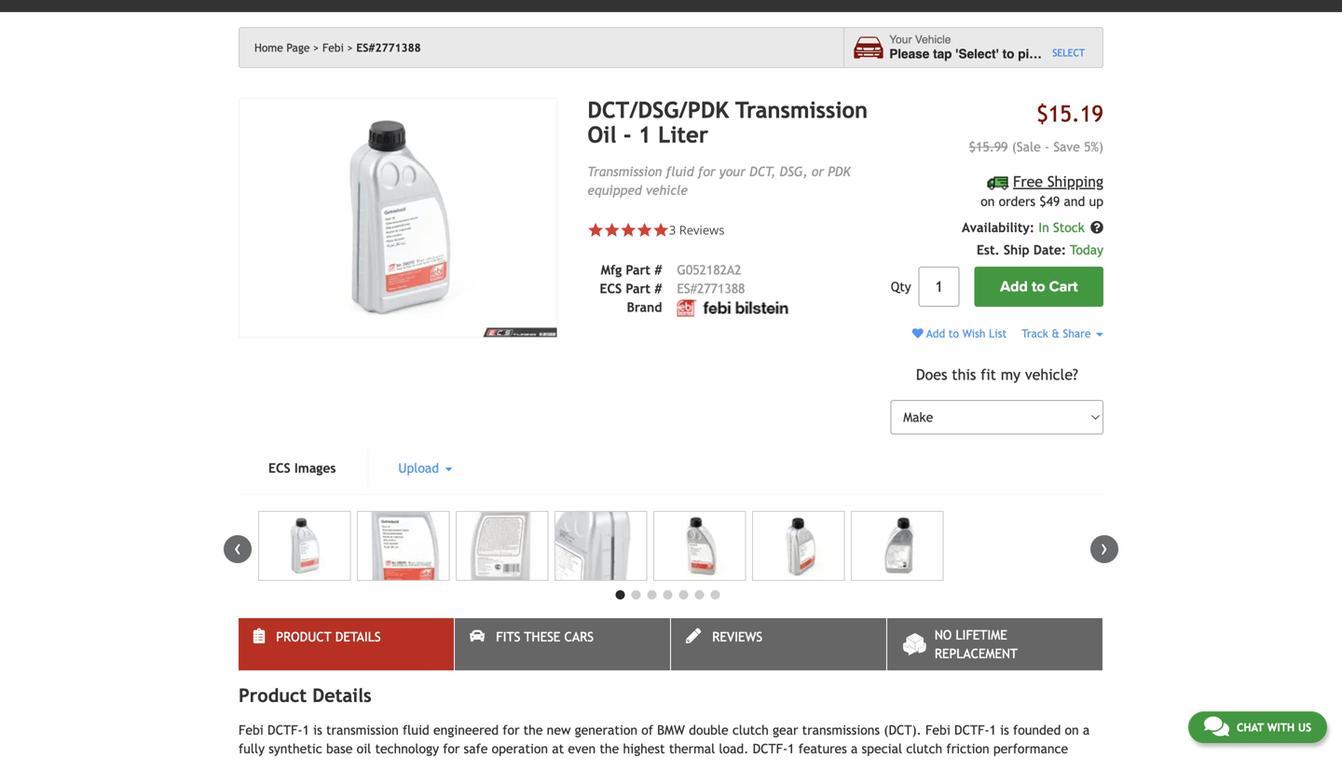 Task type: locate. For each thing, give the bounding box(es) containing it.
0 horizontal spatial clutch
[[733, 723, 769, 738]]

1 vertical spatial ecs
[[269, 461, 291, 476]]

dctf- down gear at the bottom right of page
[[753, 742, 788, 757]]

synthetic
[[269, 742, 322, 757]]

2 horizontal spatial for
[[698, 164, 716, 179]]

0 vertical spatial for
[[698, 164, 716, 179]]

1 vertical spatial a
[[1084, 723, 1090, 738]]

orders
[[999, 194, 1036, 209]]

2 horizontal spatial a
[[1084, 723, 1090, 738]]

1 left liter
[[639, 122, 652, 148]]

0 vertical spatial product
[[276, 630, 332, 645]]

›
[[1101, 535, 1109, 560]]

‹
[[234, 535, 242, 560]]

2 vertical spatial a
[[852, 742, 858, 757]]

and
[[1065, 194, 1086, 209]]

1
[[639, 122, 652, 148], [303, 723, 310, 738], [990, 723, 997, 738], [788, 742, 795, 757]]

0 vertical spatial on
[[981, 194, 995, 209]]

pick
[[1019, 47, 1044, 61]]

part up brand
[[626, 281, 651, 296]]

1 horizontal spatial to
[[1003, 47, 1015, 61]]

free shipping on orders $49 and up
[[981, 173, 1104, 209]]

0 horizontal spatial febi
[[239, 723, 264, 738]]

1 vertical spatial details
[[313, 685, 372, 707]]

1 vertical spatial part
[[626, 281, 651, 296]]

thermal
[[669, 742, 716, 757]]

5 star image from the left
[[653, 222, 670, 238]]

fluid inside transmission fluid for your dct, dsg, or pdk equipped vehicle
[[666, 164, 694, 179]]

founded
[[1014, 723, 1062, 738]]

select link
[[1053, 46, 1086, 61]]

with
[[1268, 721, 1295, 734]]

a inside the "your vehicle please tap 'select' to pick a vehicle"
[[1047, 47, 1055, 61]]

2 vertical spatial to
[[949, 327, 960, 340]]

febi for febi dctf-1 is transmission fluid engineered for the new generation of bmw double clutch gear transmissions (dct). febi dctf-1 is founded on a fully synthetic base oil technology for safe operation at even the highest thermal load. dctf-1 features a special clutch friction performanc
[[239, 723, 264, 738]]

brand
[[627, 300, 663, 315]]

1 vertical spatial add
[[927, 327, 946, 340]]

1 horizontal spatial ecs
[[600, 281, 622, 296]]

to left wish
[[949, 327, 960, 340]]

to
[[1003, 47, 1015, 61], [1032, 278, 1046, 296], [949, 327, 960, 340]]

these
[[525, 630, 561, 645]]

transmission
[[736, 97, 868, 123], [588, 164, 662, 179]]

$15.99
[[970, 139, 1009, 154]]

None text field
[[919, 267, 960, 307]]

0 horizontal spatial -
[[624, 122, 632, 148]]

ecs down mfg
[[600, 281, 622, 296]]

1 inside dct/dsg/pdk transmission oil - 1 liter
[[639, 122, 652, 148]]

on right founded
[[1065, 723, 1080, 738]]

0 vertical spatial transmission
[[736, 97, 868, 123]]

dctf- up the friction
[[955, 723, 990, 738]]

- inside dct/dsg/pdk transmission oil - 1 liter
[[624, 122, 632, 148]]

1 vertical spatial on
[[1065, 723, 1080, 738]]

0 vertical spatial clutch
[[733, 723, 769, 738]]

3 star image from the left
[[621, 222, 637, 238]]

add to wish list link
[[913, 327, 1007, 340]]

transmission inside dct/dsg/pdk transmission oil - 1 liter
[[736, 97, 868, 123]]

availability: in stock
[[962, 220, 1089, 235]]

to inside button
[[1032, 278, 1046, 296]]

product details
[[276, 630, 381, 645], [239, 685, 372, 707]]

0 vertical spatial add
[[1001, 278, 1029, 296]]

0 horizontal spatial add
[[927, 327, 946, 340]]

to inside the "your vehicle please tap 'select' to pick a vehicle"
[[1003, 47, 1015, 61]]

1 horizontal spatial for
[[503, 723, 520, 738]]

fully
[[239, 742, 265, 757]]

vehicle right pick
[[1058, 47, 1101, 61]]

3 reviews link
[[670, 221, 725, 238]]

ecs
[[600, 281, 622, 296], [269, 461, 291, 476]]

febi right 'page'
[[323, 41, 344, 54]]

- right oil
[[624, 122, 632, 148]]

1 vertical spatial vehicle
[[646, 183, 688, 198]]

0 vertical spatial #
[[655, 262, 663, 277]]

a
[[1047, 47, 1055, 61], [1084, 723, 1090, 738], [852, 742, 858, 757]]

liter
[[658, 122, 709, 148]]

add down ship
[[1001, 278, 1029, 296]]

clutch up load.
[[733, 723, 769, 738]]

the down generation
[[600, 742, 619, 757]]

add for add to wish list
[[927, 327, 946, 340]]

product
[[276, 630, 332, 645], [239, 685, 307, 707]]

2 # from the top
[[655, 281, 663, 296]]

febi up the friction
[[926, 723, 951, 738]]

0 vertical spatial vehicle
[[1058, 47, 1101, 61]]

transmission up equipped on the top left of page
[[588, 164, 662, 179]]

2 horizontal spatial febi
[[926, 723, 951, 738]]

track & share
[[1022, 327, 1095, 340]]

0 horizontal spatial ecs
[[269, 461, 291, 476]]

2 horizontal spatial to
[[1032, 278, 1046, 296]]

reviews inside reviews link
[[713, 630, 763, 645]]

dctf-
[[268, 723, 303, 738], [955, 723, 990, 738], [753, 742, 788, 757]]

ecs left 'images'
[[269, 461, 291, 476]]

1 vertical spatial transmission
[[588, 164, 662, 179]]

1 horizontal spatial the
[[600, 742, 619, 757]]

1 vertical spatial fluid
[[403, 723, 430, 738]]

add to cart button
[[975, 267, 1104, 307]]

1 horizontal spatial add
[[1001, 278, 1029, 296]]

add right heart icon
[[927, 327, 946, 340]]

vehicle up 3
[[646, 183, 688, 198]]

oil
[[357, 742, 371, 757]]

3
[[670, 221, 676, 238]]

1 part from the top
[[626, 262, 651, 277]]

fits these cars
[[496, 630, 594, 645]]

1 down gear at the bottom right of page
[[788, 742, 795, 757]]

my
[[1001, 366, 1021, 383]]

add
[[1001, 278, 1029, 296], [927, 327, 946, 340]]

es#2771388 - g052182a2 - dct/dsg/pdk transmission oil - 1 liter - transmission fluid for your dct, dsg, or pdk equipped vehicle - febi - audi bmw volkswagen porsche image
[[239, 98, 558, 338], [258, 511, 351, 581], [357, 511, 450, 581], [456, 511, 549, 581], [555, 511, 648, 581], [654, 511, 746, 581], [753, 511, 845, 581], [851, 511, 944, 581]]

add inside button
[[1001, 278, 1029, 296]]

on inside febi dctf-1 is transmission fluid engineered for the new generation of bmw double clutch gear transmissions (dct). febi dctf-1 is founded on a fully synthetic base oil technology for safe operation at even the highest thermal load. dctf-1 features a special clutch friction performanc
[[1065, 723, 1080, 738]]

to left pick
[[1003, 47, 1015, 61]]

the up operation
[[524, 723, 543, 738]]

fluid down liter
[[666, 164, 694, 179]]

part right mfg
[[626, 262, 651, 277]]

fits these cars link
[[455, 618, 671, 671]]

es#2771388
[[357, 41, 421, 54]]

vehicle
[[1058, 47, 1101, 61], [646, 183, 688, 198]]

1 horizontal spatial a
[[1047, 47, 1055, 61]]

transmission up dsg,
[[736, 97, 868, 123]]

clutch down (dct). in the right bottom of the page
[[907, 742, 943, 757]]

1 horizontal spatial transmission
[[736, 97, 868, 123]]

part
[[626, 262, 651, 277], [626, 281, 651, 296]]

1 horizontal spatial dctf-
[[753, 742, 788, 757]]

this
[[952, 366, 977, 383]]

- left save
[[1045, 139, 1050, 154]]

for up operation
[[503, 723, 520, 738]]

a right pick
[[1047, 47, 1055, 61]]

a down transmissions
[[852, 742, 858, 757]]

1 horizontal spatial on
[[1065, 723, 1080, 738]]

for left your
[[698, 164, 716, 179]]

a right founded
[[1084, 723, 1090, 738]]

1 vertical spatial #
[[655, 281, 663, 296]]

is
[[1001, 723, 1010, 738]]

comments image
[[1205, 715, 1230, 738]]

home page
[[255, 41, 310, 54]]

1 horizontal spatial clutch
[[907, 742, 943, 757]]

febi up fully at the bottom left of the page
[[239, 723, 264, 738]]

# up brand
[[655, 281, 663, 296]]

generation
[[575, 723, 638, 738]]

0 vertical spatial part
[[626, 262, 651, 277]]

1 left is
[[990, 723, 997, 738]]

0 vertical spatial product details
[[276, 630, 381, 645]]

1 horizontal spatial -
[[1045, 139, 1050, 154]]

fluid up technology
[[403, 723, 430, 738]]

free
[[1014, 173, 1044, 190]]

to left cart
[[1032, 278, 1046, 296]]

safe
[[464, 742, 488, 757]]

star image
[[588, 222, 604, 238], [604, 222, 621, 238], [621, 222, 637, 238], [637, 222, 653, 238], [653, 222, 670, 238]]

0 vertical spatial a
[[1047, 47, 1055, 61]]

stock
[[1054, 220, 1085, 235]]

fluid inside febi dctf-1 is transmission fluid engineered for the new generation of bmw double clutch gear transmissions (dct). febi dctf-1 is founded on a fully synthetic base oil technology for safe operation at even the highest thermal load. dctf-1 features a special clutch friction performanc
[[403, 723, 430, 738]]

your vehicle please tap 'select' to pick a vehicle
[[890, 33, 1101, 61]]

to for add to cart
[[1032, 278, 1046, 296]]

febi link
[[323, 41, 353, 54]]

febi dctf-1 is transmission fluid engineered for the new generation of bmw double clutch gear transmissions (dct). febi dctf-1 is founded on a fully synthetic base oil technology for safe operation at even the highest thermal load. dctf-1 features a special clutch friction performanc
[[239, 723, 1090, 758]]

add for add to cart
[[1001, 278, 1029, 296]]

wish
[[963, 327, 986, 340]]

friction
[[947, 742, 990, 757]]

0 horizontal spatial fluid
[[403, 723, 430, 738]]

1 horizontal spatial fluid
[[666, 164, 694, 179]]

1 vertical spatial to
[[1032, 278, 1046, 296]]

for down engineered
[[443, 742, 460, 757]]

fluid
[[666, 164, 694, 179], [403, 723, 430, 738]]

0 horizontal spatial on
[[981, 194, 995, 209]]

# up es# 2771388 brand
[[655, 262, 663, 277]]

2 part from the top
[[626, 281, 651, 296]]

0 horizontal spatial a
[[852, 742, 858, 757]]

on down free shipping image
[[981, 194, 995, 209]]

2 vertical spatial for
[[443, 742, 460, 757]]

on inside free shipping on orders $49 and up
[[981, 194, 995, 209]]

1 vertical spatial reviews
[[713, 630, 763, 645]]

vehicle inside the "your vehicle please tap 'select' to pick a vehicle"
[[1058, 47, 1101, 61]]

0 horizontal spatial the
[[524, 723, 543, 738]]

0 vertical spatial ecs
[[600, 281, 622, 296]]

cart
[[1050, 278, 1079, 296]]

0 horizontal spatial to
[[949, 327, 960, 340]]

at
[[552, 742, 564, 757]]

1 star image from the left
[[588, 222, 604, 238]]

on
[[981, 194, 995, 209], [1065, 723, 1080, 738]]

0 horizontal spatial vehicle
[[646, 183, 688, 198]]

febi image
[[677, 300, 789, 317]]

clutch
[[733, 723, 769, 738], [907, 742, 943, 757]]

0 vertical spatial fluid
[[666, 164, 694, 179]]

0 horizontal spatial transmission
[[588, 164, 662, 179]]

lifetime
[[956, 628, 1008, 643]]

0 vertical spatial to
[[1003, 47, 1015, 61]]

$49
[[1040, 194, 1061, 209]]

double
[[689, 723, 729, 738]]

vehicle inside transmission fluid for your dct, dsg, or pdk equipped vehicle
[[646, 183, 688, 198]]

1 vertical spatial clutch
[[907, 742, 943, 757]]

-
[[624, 122, 632, 148], [1045, 139, 1050, 154]]

dctf- up the synthetic
[[268, 723, 303, 738]]

1 horizontal spatial febi
[[323, 41, 344, 54]]

transmission inside transmission fluid for your dct, dsg, or pdk equipped vehicle
[[588, 164, 662, 179]]

shipping
[[1048, 173, 1104, 190]]

fit
[[981, 366, 997, 383]]

question circle image
[[1091, 221, 1104, 234]]

details
[[335, 630, 381, 645], [313, 685, 372, 707]]

1 horizontal spatial vehicle
[[1058, 47, 1101, 61]]

please
[[890, 47, 930, 61]]

1 # from the top
[[655, 262, 663, 277]]

your
[[720, 164, 746, 179]]

transmission fluid for your dct, dsg, or pdk equipped vehicle
[[588, 164, 851, 198]]



Task type: describe. For each thing, give the bounding box(es) containing it.
engineered
[[434, 723, 499, 738]]

features
[[799, 742, 848, 757]]

base
[[326, 742, 353, 757]]

pdk
[[828, 164, 851, 179]]

free shipping image
[[988, 177, 1010, 190]]

qty
[[891, 279, 912, 294]]

1 vertical spatial product details
[[239, 685, 372, 707]]

15.19
[[1049, 101, 1104, 127]]

1 vertical spatial for
[[503, 723, 520, 738]]

febi for febi link
[[323, 41, 344, 54]]

up
[[1090, 194, 1104, 209]]

mfg part #
[[601, 262, 663, 277]]

select
[[1053, 47, 1086, 59]]

2 star image from the left
[[604, 222, 621, 238]]

today
[[1071, 243, 1104, 258]]

part inside g052182a2 ecs part #
[[626, 281, 651, 296]]

vehicle?
[[1026, 366, 1079, 383]]

home page link
[[255, 41, 319, 54]]

ecs images
[[269, 461, 336, 476]]

tap
[[934, 47, 953, 61]]

or
[[812, 164, 824, 179]]

ship
[[1004, 243, 1030, 258]]

‹ link
[[224, 535, 252, 563]]

no lifetime replacement
[[935, 628, 1018, 661]]

bmw
[[658, 723, 685, 738]]

oil
[[588, 122, 617, 148]]

0 horizontal spatial dctf-
[[268, 723, 303, 738]]

es#
[[677, 281, 698, 296]]

no lifetime replacement link
[[888, 618, 1103, 671]]

est. ship date: today
[[977, 243, 1104, 258]]

special
[[862, 742, 903, 757]]

ecs inside g052182a2 ecs part #
[[600, 281, 622, 296]]

0 horizontal spatial for
[[443, 742, 460, 757]]

&
[[1052, 327, 1060, 340]]

in
[[1039, 220, 1050, 235]]

es# 2771388 brand
[[627, 281, 746, 315]]

ecs images link
[[239, 450, 366, 487]]

dsg,
[[780, 164, 808, 179]]

is transmission
[[313, 723, 399, 738]]

your
[[890, 33, 913, 46]]

4 star image from the left
[[637, 222, 653, 238]]

'select'
[[956, 47, 1000, 61]]

2771388
[[698, 281, 746, 296]]

chat with us
[[1237, 721, 1312, 734]]

1 up the synthetic
[[303, 723, 310, 738]]

(sale
[[1013, 139, 1041, 154]]

0 vertical spatial the
[[524, 723, 543, 738]]

g052182a2 ecs part #
[[600, 262, 742, 296]]

3 reviews
[[670, 221, 725, 238]]

new
[[547, 723, 571, 738]]

upload
[[399, 461, 443, 476]]

of
[[642, 723, 654, 738]]

dct/dsg/pdk
[[588, 97, 729, 123]]

home
[[255, 41, 283, 54]]

5%)
[[1085, 139, 1104, 154]]

est.
[[977, 243, 1000, 258]]

track & share button
[[1022, 327, 1104, 340]]

dct,
[[750, 164, 776, 179]]

dct/dsg/pdk transmission oil - 1 liter
[[588, 97, 868, 148]]

for inside transmission fluid for your dct, dsg, or pdk equipped vehicle
[[698, 164, 716, 179]]

› link
[[1091, 535, 1119, 563]]

save
[[1054, 139, 1081, 154]]

operation
[[492, 742, 548, 757]]

# inside g052182a2 ecs part #
[[655, 281, 663, 296]]

$15.99 (sale - save 5%)
[[970, 139, 1104, 154]]

chat with us link
[[1189, 712, 1328, 743]]

1 vertical spatial the
[[600, 742, 619, 757]]

0 vertical spatial reviews
[[680, 221, 725, 238]]

availability:
[[962, 220, 1035, 235]]

1 vertical spatial product
[[239, 685, 307, 707]]

does
[[917, 366, 948, 383]]

product details link
[[239, 618, 454, 671]]

upload button
[[369, 450, 482, 487]]

even
[[568, 742, 596, 757]]

track
[[1022, 327, 1049, 340]]

g052182a2
[[677, 262, 742, 277]]

cars
[[565, 630, 594, 645]]

chat
[[1237, 721, 1265, 734]]

add to cart
[[1001, 278, 1079, 296]]

heart image
[[913, 328, 924, 339]]

0 vertical spatial details
[[335, 630, 381, 645]]

reviews link
[[671, 618, 887, 671]]

does this fit my vehicle?
[[917, 366, 1079, 383]]

us
[[1299, 721, 1312, 734]]

fits
[[496, 630, 521, 645]]

(dct).
[[884, 723, 922, 738]]

2 horizontal spatial dctf-
[[955, 723, 990, 738]]

transmissions
[[803, 723, 880, 738]]

to for add to wish list
[[949, 327, 960, 340]]

page
[[287, 41, 310, 54]]

highest
[[623, 742, 666, 757]]



Task type: vqa. For each thing, say whether or not it's contained in the screenshot.
THE DOES
yes



